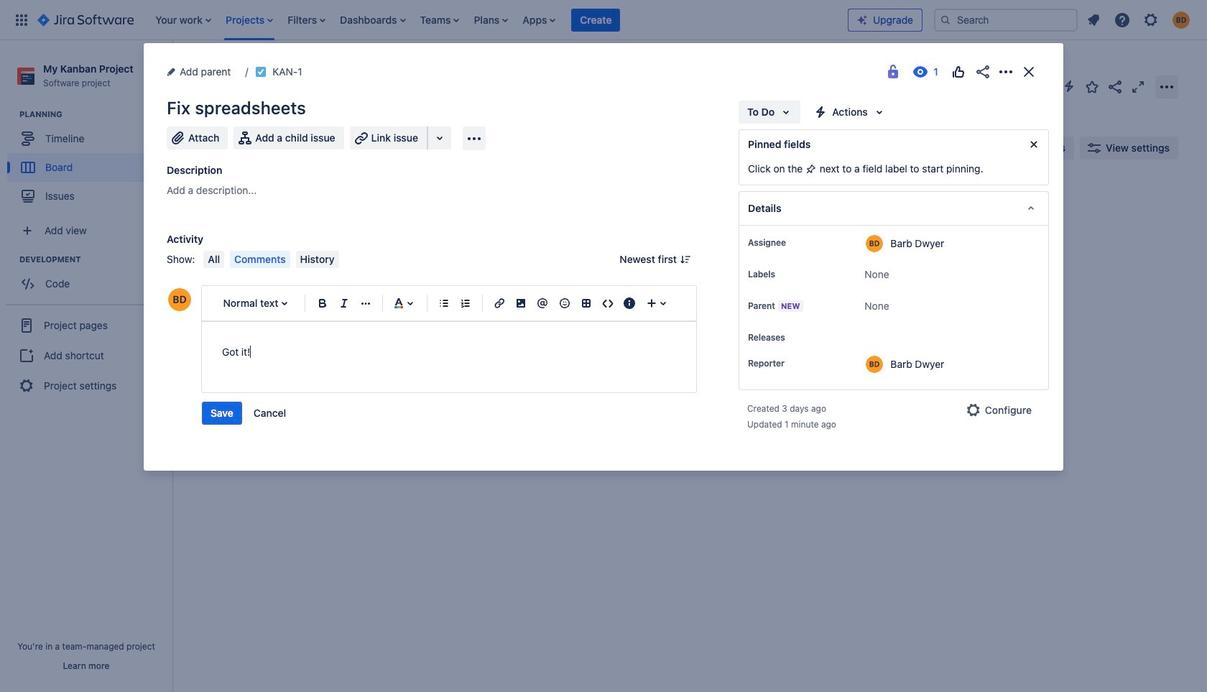 Task type: vqa. For each thing, say whether or not it's contained in the screenshot.
eighth list item from the right
yes



Task type: locate. For each thing, give the bounding box(es) containing it.
group
[[7, 109, 172, 215], [7, 254, 172, 303], [6, 304, 167, 406], [202, 402, 295, 425]]

1 more information about barb dwyer image from the top
[[867, 235, 884, 252]]

Search this board text field
[[203, 135, 269, 161]]

1 list item from the left
[[151, 0, 216, 40]]

hide message image
[[1026, 136, 1043, 153]]

actions image
[[998, 63, 1015, 81]]

more information about barb dwyer image
[[867, 235, 884, 252], [867, 356, 884, 373]]

1 vertical spatial task image
[[214, 260, 225, 272]]

emoji image
[[556, 295, 573, 312]]

1 horizontal spatial task image
[[255, 66, 267, 78]]

menu bar
[[201, 251, 342, 268]]

1 heading from the top
[[19, 109, 172, 120]]

1 vertical spatial more information about barb dwyer image
[[867, 356, 884, 373]]

copy link to issue image
[[300, 65, 311, 77]]

None search field
[[935, 8, 1078, 31]]

link image
[[491, 295, 508, 312]]

task image
[[255, 66, 267, 78], [214, 260, 225, 272]]

numbered list ⌘⇧7 image
[[457, 295, 474, 312]]

list item
[[151, 0, 216, 40], [221, 0, 278, 40], [283, 0, 330, 40], [336, 0, 410, 40], [416, 0, 464, 40], [470, 0, 513, 40], [519, 0, 560, 40], [572, 0, 621, 40]]

1 vertical spatial heading
[[19, 254, 172, 265]]

heading
[[19, 109, 172, 120], [19, 254, 172, 265]]

8 list item from the left
[[572, 0, 621, 40]]

details element
[[739, 191, 1050, 226]]

0 vertical spatial more information about barb dwyer image
[[867, 235, 884, 252]]

primary element
[[9, 0, 848, 40]]

sidebar element
[[0, 40, 173, 692]]

info panel image
[[621, 295, 638, 312]]

Comment - Main content area, start typing to enter text. text field
[[222, 344, 676, 361]]

0 vertical spatial task image
[[255, 66, 267, 78]]

mention image
[[534, 295, 552, 312]]

0 horizontal spatial task image
[[214, 260, 225, 272]]

banner
[[0, 0, 1208, 40]]

star kan board image
[[1084, 78, 1101, 95]]

jira software image
[[37, 11, 134, 28], [37, 11, 134, 28]]

2 heading from the top
[[19, 254, 172, 265]]

enter full screen image
[[1130, 78, 1147, 95]]

0 vertical spatial heading
[[19, 109, 172, 120]]

4 list item from the left
[[336, 0, 410, 40]]

link web pages and more image
[[431, 129, 449, 147]]

search image
[[940, 14, 952, 26]]

dialog
[[144, 43, 1064, 471]]

list
[[148, 0, 848, 40], [1081, 7, 1199, 33]]



Task type: describe. For each thing, give the bounding box(es) containing it.
2 more information about barb dwyer image from the top
[[867, 356, 884, 373]]

3 list item from the left
[[283, 0, 330, 40]]

6 list item from the left
[[470, 0, 513, 40]]

5 list item from the left
[[416, 0, 464, 40]]

add image, video, or file image
[[513, 295, 530, 312]]

table image
[[578, 295, 595, 312]]

vote options: no one has voted for this issue yet. image
[[950, 63, 968, 81]]

bold ⌘b image
[[314, 295, 331, 312]]

italic ⌘i image
[[336, 295, 353, 312]]

more formatting image
[[357, 295, 375, 312]]

2 list item from the left
[[221, 0, 278, 40]]

Search field
[[935, 8, 1078, 31]]

7 list item from the left
[[519, 0, 560, 40]]

bullet list ⌘⇧8 image
[[436, 295, 453, 312]]

1 horizontal spatial list
[[1081, 7, 1199, 33]]

add people image
[[354, 139, 371, 157]]

0 horizontal spatial list
[[148, 0, 848, 40]]

create column image
[[812, 188, 830, 206]]

code snippet image
[[599, 295, 617, 312]]

close image
[[1021, 63, 1038, 81]]



